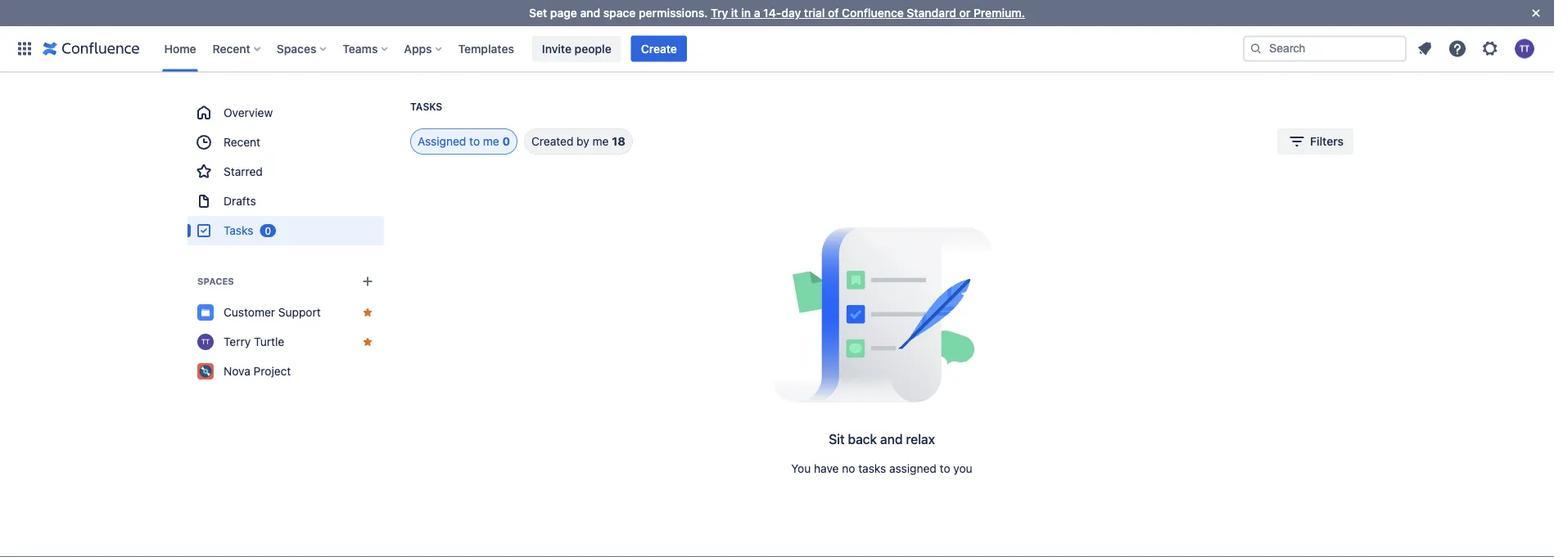 Task type: describe. For each thing, give the bounding box(es) containing it.
permissions.
[[639, 6, 708, 20]]

you
[[791, 462, 811, 476]]

banner containing home
[[0, 26, 1555, 72]]

project
[[254, 365, 291, 378]]

create
[[641, 42, 677, 55]]

sit back and relax
[[829, 432, 935, 448]]

recent link
[[188, 128, 384, 157]]

me for to
[[483, 135, 499, 148]]

settings icon image
[[1481, 39, 1501, 59]]

nova project
[[224, 365, 291, 378]]

assigned to me 0
[[418, 135, 510, 148]]

drafts
[[224, 195, 256, 208]]

people
[[575, 42, 612, 55]]

help icon image
[[1448, 39, 1468, 59]]

close image
[[1527, 3, 1546, 23]]

recent inside recent link
[[224, 136, 261, 149]]

appswitcher icon image
[[15, 39, 34, 59]]

0 inside tab list
[[503, 135, 510, 148]]

create link
[[631, 36, 687, 62]]

overview link
[[188, 98, 384, 128]]

back
[[848, 432, 877, 448]]

it
[[731, 6, 738, 20]]

group containing overview
[[188, 98, 384, 246]]

search image
[[1250, 42, 1263, 55]]

terry
[[224, 335, 251, 349]]

apps button
[[399, 36, 448, 62]]

nova
[[224, 365, 250, 378]]

turtle
[[254, 335, 284, 349]]

try
[[711, 6, 728, 20]]

customer support
[[224, 306, 321, 319]]

tab list containing assigned to me
[[391, 129, 633, 155]]

customer support link
[[188, 298, 384, 328]]

page
[[550, 6, 577, 20]]

global element
[[10, 26, 1240, 72]]

have
[[814, 462, 839, 476]]

teams button
[[338, 36, 394, 62]]

a
[[754, 6, 760, 20]]

templates
[[458, 42, 514, 55]]

apps
[[404, 42, 432, 55]]

templates link
[[453, 36, 519, 62]]

18
[[612, 135, 626, 148]]

home link
[[159, 36, 201, 62]]

in
[[741, 6, 751, 20]]

set page and space permissions. try it in a 14-day trial of confluence standard or premium.
[[529, 6, 1025, 20]]

home
[[164, 42, 196, 55]]

0 vertical spatial tasks
[[410, 101, 443, 113]]



Task type: vqa. For each thing, say whether or not it's contained in the screenshot.
topmost More information about this user icon
no



Task type: locate. For each thing, give the bounding box(es) containing it.
trial
[[804, 6, 825, 20]]

assigned
[[890, 462, 937, 476]]

filters button
[[1278, 129, 1354, 155]]

and for page
[[580, 6, 600, 20]]

space
[[603, 6, 636, 20]]

0
[[503, 135, 510, 148], [265, 225, 271, 237]]

you have no tasks assigned to you
[[791, 462, 973, 476]]

0 vertical spatial 0
[[503, 135, 510, 148]]

assigned
[[418, 135, 466, 148]]

and left relax
[[880, 432, 903, 448]]

1 vertical spatial and
[[880, 432, 903, 448]]

overview
[[224, 106, 273, 120]]

0 horizontal spatial and
[[580, 6, 600, 20]]

0 left "created"
[[503, 135, 510, 148]]

0 vertical spatial spaces
[[277, 42, 316, 55]]

confluence image
[[43, 39, 140, 59], [43, 39, 140, 59]]

0 horizontal spatial spaces
[[197, 276, 234, 287]]

premium.
[[974, 6, 1025, 20]]

0 horizontal spatial me
[[483, 135, 499, 148]]

starred
[[224, 165, 263, 179]]

and right page
[[580, 6, 600, 20]]

me right assigned
[[483, 135, 499, 148]]

me
[[483, 135, 499, 148], [593, 135, 609, 148]]

unstar this space image
[[361, 306, 374, 319]]

recent right home
[[213, 42, 250, 55]]

nova project link
[[188, 357, 384, 387]]

sit
[[829, 432, 845, 448]]

0 down drafts link
[[265, 225, 271, 237]]

0 inside group
[[265, 225, 271, 237]]

terry turtle link
[[188, 328, 384, 357]]

spaces inside popup button
[[277, 42, 316, 55]]

by
[[577, 135, 590, 148]]

to inside tab list
[[469, 135, 480, 148]]

unstar this space image
[[361, 336, 374, 349]]

to left the you
[[940, 462, 951, 476]]

your profile and preferences image
[[1515, 39, 1535, 59]]

0 horizontal spatial to
[[469, 135, 480, 148]]

1 vertical spatial spaces
[[197, 276, 234, 287]]

spaces right recent dropdown button
[[277, 42, 316, 55]]

0 horizontal spatial 0
[[265, 225, 271, 237]]

1 horizontal spatial tasks
[[410, 101, 443, 113]]

terry turtle
[[224, 335, 284, 349]]

tasks
[[859, 462, 886, 476]]

tasks up assigned
[[410, 101, 443, 113]]

tasks down the drafts
[[224, 224, 253, 238]]

me right the by
[[593, 135, 609, 148]]

0 vertical spatial and
[[580, 6, 600, 20]]

tasks inside group
[[224, 224, 253, 238]]

invite people
[[542, 42, 612, 55]]

invite people button
[[532, 36, 621, 62]]

banner
[[0, 26, 1555, 72]]

recent inside recent dropdown button
[[213, 42, 250, 55]]

filters
[[1311, 135, 1344, 148]]

1 vertical spatial to
[[940, 462, 951, 476]]

created
[[532, 135, 574, 148]]

drafts link
[[188, 187, 384, 216]]

group
[[188, 98, 384, 246]]

no
[[842, 462, 855, 476]]

me for by
[[593, 135, 609, 148]]

recent
[[213, 42, 250, 55], [224, 136, 261, 149]]

notification icon image
[[1415, 39, 1435, 59]]

Search field
[[1243, 36, 1407, 62]]

and
[[580, 6, 600, 20], [880, 432, 903, 448]]

spaces button
[[272, 36, 333, 62]]

you
[[954, 462, 973, 476]]

recent up starred
[[224, 136, 261, 149]]

tasks
[[410, 101, 443, 113], [224, 224, 253, 238]]

spaces up customer
[[197, 276, 234, 287]]

try it in a 14-day trial of confluence standard or premium. link
[[711, 6, 1025, 20]]

1 vertical spatial recent
[[224, 136, 261, 149]]

day
[[782, 6, 801, 20]]

1 vertical spatial 0
[[265, 225, 271, 237]]

relax
[[906, 432, 935, 448]]

1 horizontal spatial to
[[940, 462, 951, 476]]

2 me from the left
[[593, 135, 609, 148]]

1 horizontal spatial 0
[[503, 135, 510, 148]]

customer
[[224, 306, 275, 319]]

support
[[278, 306, 321, 319]]

confluence
[[842, 6, 904, 20]]

0 vertical spatial to
[[469, 135, 480, 148]]

teams
[[343, 42, 378, 55]]

starred link
[[188, 157, 384, 187]]

set
[[529, 6, 547, 20]]

spaces
[[277, 42, 316, 55], [197, 276, 234, 287]]

1 horizontal spatial and
[[880, 432, 903, 448]]

1 horizontal spatial me
[[593, 135, 609, 148]]

created by me 18
[[532, 135, 626, 148]]

invite
[[542, 42, 572, 55]]

of
[[828, 6, 839, 20]]

1 vertical spatial tasks
[[224, 224, 253, 238]]

and for back
[[880, 432, 903, 448]]

create a space image
[[358, 272, 378, 292]]

0 horizontal spatial tasks
[[224, 224, 253, 238]]

to
[[469, 135, 480, 148], [940, 462, 951, 476]]

14-
[[763, 6, 782, 20]]

standard
[[907, 6, 957, 20]]

to right assigned
[[469, 135, 480, 148]]

recent button
[[208, 36, 267, 62]]

or
[[960, 6, 971, 20]]

1 me from the left
[[483, 135, 499, 148]]

tab list
[[391, 129, 633, 155]]

0 vertical spatial recent
[[213, 42, 250, 55]]

1 horizontal spatial spaces
[[277, 42, 316, 55]]



